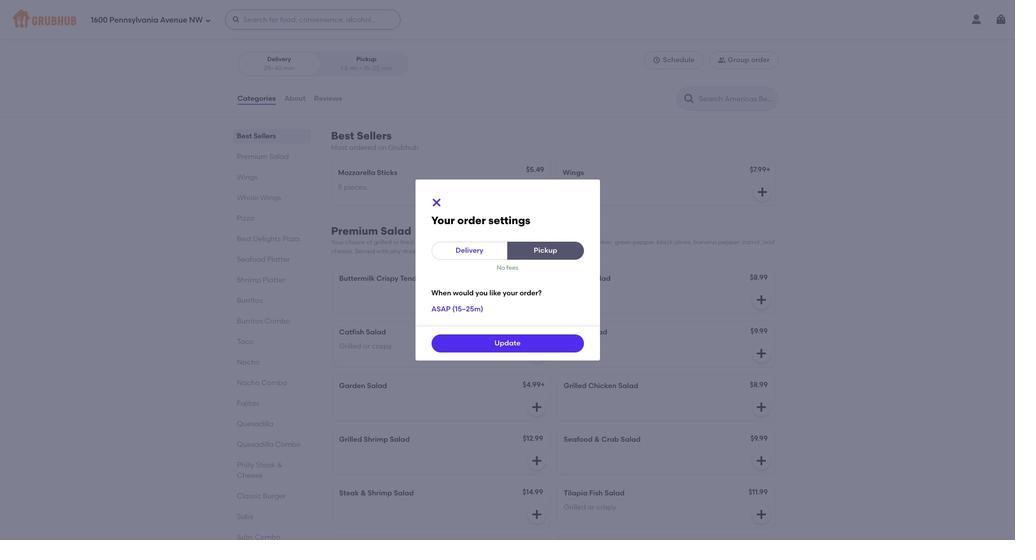 Task type: locate. For each thing, give the bounding box(es) containing it.
nacho inside 'tab'
[[237, 358, 260, 367]]

1 vertical spatial shrimp
[[364, 436, 388, 444]]

seafood,
[[440, 239, 465, 246]]

buttermilk
[[339, 274, 375, 283]]

pizza right delights
[[283, 235, 300, 243]]

shrimp platter
[[237, 276, 286, 284]]

0 vertical spatial delivery
[[267, 56, 291, 63]]

steak inside the philly steak & cheese
[[256, 461, 276, 470]]

1 horizontal spatial pepper,
[[719, 239, 741, 246]]

premium inside tab
[[237, 153, 268, 161]]

order up fresh
[[458, 214, 486, 227]]

1 vertical spatial pizza
[[283, 235, 300, 243]]

0 vertical spatial quesadilla
[[237, 420, 274, 428]]

platter up burritos tab
[[263, 276, 286, 284]]

0 vertical spatial $8.99
[[750, 273, 768, 282]]

1 horizontal spatial seafood
[[564, 436, 593, 444]]

1 horizontal spatial crispy.
[[597, 503, 618, 512]]

nw for 1600 pennsylvania avenue nw
[[189, 15, 203, 24]]

0 vertical spatial combo
[[265, 317, 290, 326]]

1 vertical spatial platter
[[263, 276, 286, 284]]

premium inside premium salad your choice of grilled or fried meat or seafood, fresh romaine lettuce, tomatoes, onion, cucumber, green pepper, black olives, banana pepper, carrot, and cheese. served with any dressing.
[[331, 225, 378, 237]]

2 burritos from the top
[[237, 317, 263, 326]]

best
[[331, 129, 355, 142], [237, 132, 252, 140], [237, 235, 252, 243]]

best inside 'best sellers most ordered on grubhub'
[[331, 129, 355, 142]]

premium for premium salad your choice of grilled or fried meat or seafood, fresh romaine lettuce, tomatoes, onion, cucumber, green pepper, black olives, banana pepper, carrot, and cheese. served with any dressing.
[[331, 225, 378, 237]]

0 vertical spatial +
[[767, 166, 771, 174]]

wings up pizza 'tab'
[[260, 194, 281, 202]]

seafood for seafood & crab salad
[[564, 436, 593, 444]]

grilled
[[339, 342, 362, 351], [564, 382, 587, 390], [339, 436, 362, 444], [564, 503, 586, 512]]

nacho combo tab
[[237, 378, 307, 388]]

$8.99 for garden salad
[[750, 381, 768, 389]]

pizza down whole
[[237, 214, 254, 223]]

good food
[[294, 21, 326, 28]]

or down catfish salad
[[363, 342, 370, 351]]

1 vertical spatial grilled or crispy.
[[564, 503, 618, 512]]

0 vertical spatial order
[[752, 56, 770, 64]]

best for best delights pizza
[[237, 235, 252, 243]]

chef's
[[564, 328, 586, 337]]

combo
[[265, 317, 290, 326], [262, 379, 287, 387], [275, 440, 301, 449]]

0 vertical spatial platter
[[267, 255, 290, 264]]

$9.99 for $12.99
[[751, 434, 768, 443]]

sellers inside 'best sellers most ordered on grubhub'
[[357, 129, 392, 142]]

& inside the philly steak & cheese
[[277, 461, 283, 470]]

wings right $5.49
[[563, 169, 585, 177]]

seafood
[[237, 255, 266, 264], [564, 436, 593, 444]]

pizza
[[237, 214, 254, 223], [283, 235, 300, 243]]

crispy. down catfish salad
[[372, 342, 393, 351]]

burger
[[263, 492, 286, 501]]

svg image
[[996, 14, 1008, 26], [232, 16, 240, 24], [205, 17, 211, 23], [431, 197, 443, 209], [756, 348, 768, 360], [531, 401, 543, 413], [756, 455, 768, 467], [531, 509, 543, 521], [756, 509, 768, 521]]

about button
[[284, 81, 306, 117]]

& for seafood
[[595, 436, 600, 444]]

1 horizontal spatial nw
[[281, 5, 293, 13]]

0 vertical spatial nacho
[[237, 358, 260, 367]]

nw right avenue
[[189, 15, 203, 24]]

combo for burritos combo
[[265, 317, 290, 326]]

1 vertical spatial nw
[[189, 15, 203, 24]]

wings up whole
[[237, 173, 258, 182]]

delivery
[[267, 56, 291, 63], [456, 246, 484, 255]]

quesadilla combo tab
[[237, 439, 307, 450]]

4.1
[[247, 20, 255, 28]]

pickup
[[357, 56, 377, 63], [534, 246, 558, 255]]

delivery for delivery 25–40 min
[[267, 56, 291, 63]]

grilled or crispy. down catfish salad
[[339, 342, 393, 351]]

$9.99
[[751, 327, 768, 336], [751, 434, 768, 443]]

0 vertical spatial $9.99
[[751, 327, 768, 336]]

sellers up premium salad
[[254, 132, 276, 140]]

nw inside button
[[281, 5, 293, 13]]

0 horizontal spatial wings
[[237, 173, 258, 182]]

2 quesadilla from the top
[[237, 440, 274, 449]]

quesadilla up philly
[[237, 440, 274, 449]]

olives,
[[675, 239, 693, 246]]

0 horizontal spatial delivery
[[267, 56, 291, 63]]

black
[[657, 239, 673, 246]]

asap
[[432, 305, 451, 313]]

sellers
[[357, 129, 392, 142], [254, 132, 276, 140]]

1 vertical spatial &
[[277, 461, 283, 470]]

time
[[361, 21, 374, 28]]

best sellers
[[237, 132, 276, 140]]

0 vertical spatial premium
[[237, 153, 268, 161]]

burritos combo tab
[[237, 316, 307, 327]]

sellers for best sellers most ordered on grubhub
[[357, 129, 392, 142]]

$8.99
[[750, 273, 768, 282], [750, 381, 768, 389]]

choice
[[346, 239, 365, 246]]

order for your
[[458, 214, 486, 227]]

best sellers tab
[[237, 131, 307, 142]]

schedule button
[[645, 51, 704, 69]]

1 vertical spatial +
[[541, 381, 545, 389]]

pepper, left carrot,
[[719, 239, 741, 246]]

1 horizontal spatial premium
[[331, 225, 378, 237]]

min right 25–40
[[283, 65, 294, 72]]

avenue
[[160, 15, 188, 24]]

1 vertical spatial $8.99
[[750, 381, 768, 389]]

• right the 2211
[[348, 5, 350, 13]]

best up premium salad
[[237, 132, 252, 140]]

1 quesadilla from the top
[[237, 420, 274, 428]]

1 horizontal spatial grilled or crispy.
[[564, 503, 618, 512]]

0 horizontal spatial premium
[[237, 153, 268, 161]]

1 vertical spatial seafood
[[564, 436, 593, 444]]

cheese
[[237, 472, 263, 480]]

1 nacho from the top
[[237, 358, 260, 367]]

nacho inside "tab"
[[237, 379, 260, 387]]

$4.99
[[523, 381, 541, 389]]

$8.99 for buttermilk crispy tender salad
[[750, 273, 768, 282]]

grilled or crispy. for fish
[[564, 503, 618, 512]]

1 $8.99 from the top
[[750, 273, 768, 282]]

0 vertical spatial crispy.
[[372, 342, 393, 351]]

1001 u st nw
[[250, 5, 293, 13]]

1 horizontal spatial &
[[361, 489, 366, 498]]

platter down "best delights pizza" tab
[[267, 255, 290, 264]]

pickup inside pickup 1.5 mi • 15–25 min
[[357, 56, 377, 63]]

on
[[351, 21, 360, 28]]

delivery up 25–40
[[267, 56, 291, 63]]

1 horizontal spatial pizza
[[283, 235, 300, 243]]

tab
[[237, 532, 307, 540]]

combo down the nacho 'tab'
[[262, 379, 287, 387]]

0 vertical spatial seafood
[[237, 255, 266, 264]]

1 horizontal spatial delivery
[[456, 246, 484, 255]]

1 horizontal spatial your
[[432, 214, 455, 227]]

1 horizontal spatial order
[[752, 56, 770, 64]]

pickup 1.5 mi • 15–25 min
[[341, 56, 392, 72]]

nw inside main navigation 'navigation'
[[189, 15, 203, 24]]

0 vertical spatial $11.99
[[524, 327, 544, 336]]

burritos up "taco"
[[237, 317, 263, 326]]

delivery down fresh
[[456, 246, 484, 255]]

1.5
[[341, 65, 348, 72]]

order inside button
[[752, 56, 770, 64]]

pepper,
[[633, 239, 656, 246], [719, 239, 741, 246]]

philly
[[237, 461, 254, 470]]

•
[[296, 5, 298, 13], [348, 5, 350, 13], [360, 65, 362, 72]]

fees
[[353, 5, 369, 14]]

0 vertical spatial your
[[432, 214, 455, 227]]

tilapia
[[564, 489, 588, 498]]

best for best sellers
[[237, 132, 252, 140]]

0 horizontal spatial pepper,
[[633, 239, 656, 246]]

0 vertical spatial nw
[[281, 5, 293, 13]]

1 burritos from the top
[[237, 297, 263, 305]]

0 vertical spatial &
[[595, 436, 600, 444]]

2 horizontal spatial &
[[595, 436, 600, 444]]

1 vertical spatial premium
[[331, 225, 378, 237]]

seafood up shrimp platter
[[237, 255, 266, 264]]

0 horizontal spatial &
[[277, 461, 283, 470]]

premium down best sellers
[[237, 153, 268, 161]]

pizza tab
[[237, 213, 307, 224]]

2 vertical spatial combo
[[275, 440, 301, 449]]

1 horizontal spatial min
[[382, 65, 392, 72]]

best up "most"
[[331, 129, 355, 142]]

your up seafood,
[[432, 214, 455, 227]]

0 vertical spatial shrimp
[[237, 276, 261, 284]]

svg image
[[653, 56, 661, 64], [757, 186, 769, 198], [531, 294, 543, 306], [756, 294, 768, 306], [531, 348, 543, 360], [756, 401, 768, 413], [531, 455, 543, 467]]

crispy. down fish
[[597, 503, 618, 512]]

nacho for nacho
[[237, 358, 260, 367]]

seafood left crab
[[564, 436, 593, 444]]

quesadilla for quesadilla combo
[[237, 440, 274, 449]]

premium for premium salad
[[237, 153, 268, 161]]

sellers up on
[[357, 129, 392, 142]]

1 vertical spatial order
[[458, 214, 486, 227]]

0 horizontal spatial sellers
[[254, 132, 276, 140]]

crispy. for salad
[[372, 342, 393, 351]]

when
[[432, 289, 452, 298]]

pickup down tomatoes,
[[534, 246, 558, 255]]

0 horizontal spatial nw
[[189, 15, 203, 24]]

quesadilla tab
[[237, 419, 307, 429]]

0 vertical spatial grilled or crispy.
[[339, 342, 393, 351]]

1600
[[91, 15, 108, 24]]

your order settings
[[432, 214, 531, 227]]

2 $8.99 from the top
[[750, 381, 768, 389]]

0 vertical spatial burritos
[[237, 297, 263, 305]]

1 vertical spatial your
[[331, 239, 344, 246]]

delivery inside delivery 25–40 min
[[267, 56, 291, 63]]

pickup up the '15–25'
[[357, 56, 377, 63]]

nw for 1001 u st nw
[[281, 5, 293, 13]]

0 horizontal spatial pickup
[[357, 56, 377, 63]]

delivery 25–40 min
[[264, 56, 294, 72]]

order?
[[520, 289, 542, 298]]

1 horizontal spatial steak
[[339, 489, 359, 498]]

1 $9.99 from the top
[[751, 327, 768, 336]]

pickup inside button
[[534, 246, 558, 255]]

u
[[265, 5, 270, 13]]

2 horizontal spatial •
[[360, 65, 362, 72]]

on
[[378, 143, 387, 152]]

&
[[595, 436, 600, 444], [277, 461, 283, 470], [361, 489, 366, 498]]

min inside pickup 1.5 mi • 15–25 min
[[382, 65, 392, 72]]

seafood for seafood platter
[[237, 255, 266, 264]]

order right group
[[752, 56, 770, 64]]

premium up choice
[[331, 225, 378, 237]]

steak
[[256, 461, 276, 470], [339, 489, 359, 498]]

onion,
[[563, 239, 581, 246]]

classic
[[237, 492, 261, 501]]

mozzarella sticks
[[338, 169, 398, 177]]

combo up taco tab
[[265, 317, 290, 326]]

nw right 'st' at the top of page
[[281, 5, 293, 13]]

svg image inside "schedule" button
[[653, 56, 661, 64]]

grilled or crispy. down the tilapia fish salad
[[564, 503, 618, 512]]

platter inside shrimp platter tab
[[263, 276, 286, 284]]

1 vertical spatial pickup
[[534, 246, 558, 255]]

1 vertical spatial combo
[[262, 379, 287, 387]]

garden
[[339, 382, 366, 390]]

delivery for delivery
[[456, 246, 484, 255]]

group order
[[728, 56, 770, 64]]

order for group
[[752, 56, 770, 64]]

best left delights
[[237, 235, 252, 243]]

1 vertical spatial nacho
[[237, 379, 260, 387]]

min right the '15–25'
[[382, 65, 392, 72]]

fees
[[507, 264, 519, 271]]

best sellers most ordered on grubhub
[[331, 129, 419, 152]]

• right mi
[[360, 65, 362, 72]]

burritos combo
[[237, 317, 290, 326]]

you
[[476, 289, 488, 298]]

1 vertical spatial $9.99
[[751, 434, 768, 443]]

pieces.
[[344, 183, 368, 191]]

star icon image
[[237, 19, 247, 29]]

0 vertical spatial steak
[[256, 461, 276, 470]]

or up any
[[393, 239, 399, 246]]

1 min from the left
[[283, 65, 294, 72]]

pickup for pickup 1.5 mi • 15–25 min
[[357, 56, 377, 63]]

shrimp inside tab
[[237, 276, 261, 284]]

delivery inside delivery button
[[456, 246, 484, 255]]

0 horizontal spatial pizza
[[237, 214, 254, 223]]

1 vertical spatial burritos
[[237, 317, 263, 326]]

nacho up 'fajitas'
[[237, 379, 260, 387]]

and
[[764, 239, 775, 246]]

sellers inside tab
[[254, 132, 276, 140]]

1 horizontal spatial $11.99
[[749, 488, 768, 497]]

your
[[432, 214, 455, 227], [331, 239, 344, 246]]

no
[[497, 264, 505, 271]]

your up cheese.
[[331, 239, 344, 246]]

0 vertical spatial pickup
[[357, 56, 377, 63]]

burritos down shrimp platter
[[237, 297, 263, 305]]

cucumber,
[[582, 239, 613, 246]]

min
[[283, 65, 294, 72], [382, 65, 392, 72]]

1 vertical spatial quesadilla
[[237, 440, 274, 449]]

481-
[[319, 5, 333, 13]]

platter inside the seafood platter tab
[[267, 255, 290, 264]]

2211
[[333, 5, 346, 13]]

1 vertical spatial steak
[[339, 489, 359, 498]]

steak & shrimp salad
[[339, 489, 414, 498]]

0 vertical spatial pizza
[[237, 214, 254, 223]]

nacho tab
[[237, 357, 307, 368]]

0 horizontal spatial order
[[458, 214, 486, 227]]

seafood inside tab
[[237, 255, 266, 264]]

1 horizontal spatial pickup
[[534, 246, 558, 255]]

combo inside "tab"
[[262, 379, 287, 387]]

0 horizontal spatial min
[[283, 65, 294, 72]]

2 vertical spatial &
[[361, 489, 366, 498]]

wings
[[563, 169, 585, 177], [237, 173, 258, 182], [260, 194, 281, 202]]

burritos inside tab
[[237, 297, 263, 305]]

2 nacho from the top
[[237, 379, 260, 387]]

0 horizontal spatial crispy.
[[372, 342, 393, 351]]

0 horizontal spatial seafood
[[237, 255, 266, 264]]

• left (202) at the left top of page
[[296, 5, 298, 13]]

0 horizontal spatial $11.99
[[524, 327, 544, 336]]

combo for nacho combo
[[262, 379, 287, 387]]

salad inside tab
[[269, 153, 289, 161]]

burritos inside tab
[[237, 317, 263, 326]]

0 horizontal spatial your
[[331, 239, 344, 246]]

1 vertical spatial delivery
[[456, 246, 484, 255]]

nacho down "taco"
[[237, 358, 260, 367]]

option group
[[237, 51, 409, 77]]

1 vertical spatial crispy.
[[597, 503, 618, 512]]

$7.99 +
[[750, 166, 771, 174]]

pepper, left the black
[[633, 239, 656, 246]]

0 horizontal spatial grilled or crispy.
[[339, 342, 393, 351]]

best for best sellers most ordered on grubhub
[[331, 129, 355, 142]]

0 horizontal spatial +
[[541, 381, 545, 389]]

2 min from the left
[[382, 65, 392, 72]]

$5.49
[[527, 166, 545, 174]]

2 $9.99 from the top
[[751, 434, 768, 443]]

0 horizontal spatial steak
[[256, 461, 276, 470]]

1 horizontal spatial sellers
[[357, 129, 392, 142]]

quesadilla down 'fajitas'
[[237, 420, 274, 428]]

combo down quesadilla tab
[[275, 440, 301, 449]]

1 horizontal spatial +
[[767, 166, 771, 174]]

(202) 481-2211 button
[[300, 4, 346, 15]]

1 vertical spatial $11.99
[[749, 488, 768, 497]]

pizza inside "best delights pizza" tab
[[283, 235, 300, 243]]



Task type: describe. For each thing, give the bounding box(es) containing it.
salad inside button
[[426, 274, 446, 283]]

$11.99 for tilapia fish salad
[[749, 488, 768, 497]]

burritos tab
[[237, 296, 307, 306]]

premium salad tab
[[237, 152, 307, 162]]

84
[[334, 20, 342, 28]]

group
[[728, 56, 750, 64]]

sticks
[[377, 169, 398, 177]]

fried
[[401, 239, 414, 246]]

best delights pizza
[[237, 235, 300, 243]]

update button
[[432, 335, 584, 353]]

categories button
[[237, 81, 277, 117]]

combo for quesadilla combo
[[275, 440, 301, 449]]

buttermilk crispy tender salad
[[339, 274, 446, 283]]

• (202) 481-2211 • fees
[[296, 5, 369, 14]]

reviews button
[[314, 81, 343, 117]]

whole wings tab
[[237, 193, 307, 203]]

or right meat
[[433, 239, 439, 246]]

$7.99
[[750, 166, 767, 174]]

burritos for burritos
[[237, 297, 263, 305]]

st
[[272, 5, 279, 13]]

platter for seafood platter
[[267, 255, 290, 264]]

nacho combo
[[237, 379, 287, 387]]

grilled
[[374, 239, 392, 246]]

subs tab
[[237, 512, 307, 522]]

on time delivery
[[351, 21, 398, 28]]

garden salad
[[339, 382, 387, 390]]

fresh
[[467, 239, 481, 246]]

(15–25m)
[[453, 305, 484, 313]]

1600 pennsylvania avenue nw
[[91, 15, 203, 24]]

catfish salad
[[339, 328, 386, 337]]

of
[[367, 239, 372, 246]]

buttermilk crispy tender salad button
[[333, 268, 550, 313]]

catfish
[[339, 328, 364, 337]]

good
[[294, 21, 311, 28]]

option group containing delivery 25–40 min
[[237, 51, 409, 77]]

• inside pickup 1.5 mi • 15–25 min
[[360, 65, 362, 72]]

& for steak
[[361, 489, 366, 498]]

crab
[[602, 436, 619, 444]]

chef's salad
[[564, 328, 608, 337]]

about
[[285, 94, 306, 103]]

0 horizontal spatial •
[[296, 5, 298, 13]]

1 pepper, from the left
[[633, 239, 656, 246]]

or down the tilapia fish salad
[[588, 503, 595, 512]]

grilled or crispy. for salad
[[339, 342, 393, 351]]

main navigation navigation
[[0, 0, 1016, 39]]

burritos for burritos combo
[[237, 317, 263, 326]]

carrot,
[[743, 239, 762, 246]]

$11.99 for catfish salad
[[524, 327, 544, 336]]

min inside delivery 25–40 min
[[283, 65, 294, 72]]

pickup for pickup
[[534, 246, 558, 255]]

romaine
[[483, 239, 507, 246]]

wings tab
[[237, 172, 307, 183]]

seafood platter tab
[[237, 254, 307, 265]]

crispy. for fish
[[597, 503, 618, 512]]

categories
[[238, 94, 276, 103]]

cheese.
[[331, 248, 354, 255]]

any
[[390, 248, 401, 255]]

(101)
[[257, 20, 272, 28]]

subs
[[237, 513, 253, 521]]

$12.99
[[523, 434, 544, 443]]

pizza inside pizza 'tab'
[[237, 214, 254, 223]]

update
[[495, 339, 521, 348]]

caesar salad
[[564, 274, 611, 283]]

reviews
[[314, 94, 342, 103]]

(202)
[[300, 5, 317, 13]]

tilapia fish salad
[[564, 489, 625, 498]]

caesar
[[564, 274, 589, 283]]

2 vertical spatial shrimp
[[368, 489, 392, 498]]

2 pepper, from the left
[[719, 239, 741, 246]]

fajitas
[[237, 399, 259, 408]]

dressing.
[[403, 248, 429, 255]]

grilled chicken salad
[[564, 382, 639, 390]]

salad inside premium salad your choice of grilled or fried meat or seafood, fresh romaine lettuce, tomatoes, onion, cucumber, green pepper, black olives, banana pepper, carrot, and cheese. served with any dressing.
[[381, 225, 412, 237]]

green
[[615, 239, 632, 246]]

taco tab
[[237, 337, 307, 347]]

people icon image
[[718, 56, 726, 64]]

shrimp platter tab
[[237, 275, 307, 285]]

crispy
[[377, 274, 399, 283]]

nacho for nacho combo
[[237, 379, 260, 387]]

5
[[338, 183, 343, 191]]

5 pieces.
[[338, 183, 368, 191]]

banana
[[694, 239, 717, 246]]

Search Americas Best Wingstop search field
[[699, 94, 775, 104]]

search icon image
[[684, 93, 696, 105]]

asap (15–25m) button
[[432, 300, 484, 319]]

mi
[[350, 65, 358, 72]]

food
[[312, 21, 326, 28]]

chicken
[[589, 382, 617, 390]]

fees button
[[352, 4, 369, 16]]

whole wings
[[237, 194, 281, 202]]

lettuce,
[[508, 239, 530, 246]]

delivery
[[376, 21, 398, 28]]

when would you like your order?
[[432, 289, 542, 298]]

pickup button
[[508, 242, 584, 260]]

seafood platter
[[237, 255, 290, 264]]

delivery button
[[432, 242, 508, 260]]

fajitas tab
[[237, 398, 307, 409]]

2 horizontal spatial wings
[[563, 169, 585, 177]]

no fees
[[497, 264, 519, 271]]

seafood & crab salad
[[564, 436, 641, 444]]

quesadilla for quesadilla
[[237, 420, 274, 428]]

classic burger tab
[[237, 491, 307, 502]]

grilled shrimp salad
[[339, 436, 410, 444]]

best delights pizza tab
[[237, 234, 307, 244]]

your inside premium salad your choice of grilled or fried meat or seafood, fresh romaine lettuce, tomatoes, onion, cucumber, green pepper, black olives, banana pepper, carrot, and cheese. served with any dressing.
[[331, 239, 344, 246]]

quesadilla combo
[[237, 440, 301, 449]]

ordered
[[349, 143, 377, 152]]

$9.99 for $11.99
[[751, 327, 768, 336]]

25–40
[[264, 65, 282, 72]]

whole
[[237, 194, 259, 202]]

+ for $4.99 +
[[541, 381, 545, 389]]

+ for $7.99 +
[[767, 166, 771, 174]]

settings
[[489, 214, 531, 227]]

platter for shrimp platter
[[263, 276, 286, 284]]

subscription pass image
[[237, 5, 247, 13]]

group order button
[[710, 51, 779, 69]]

sellers for best sellers
[[254, 132, 276, 140]]

philly steak & cheese tab
[[237, 460, 307, 481]]

mozzarella
[[338, 169, 376, 177]]

like
[[490, 289, 502, 298]]

1 horizontal spatial wings
[[260, 194, 281, 202]]

$14.99
[[523, 488, 544, 497]]

delights
[[253, 235, 281, 243]]

1 horizontal spatial •
[[348, 5, 350, 13]]

schedule
[[663, 56, 695, 64]]



Task type: vqa. For each thing, say whether or not it's contained in the screenshot.
top Pickup
yes



